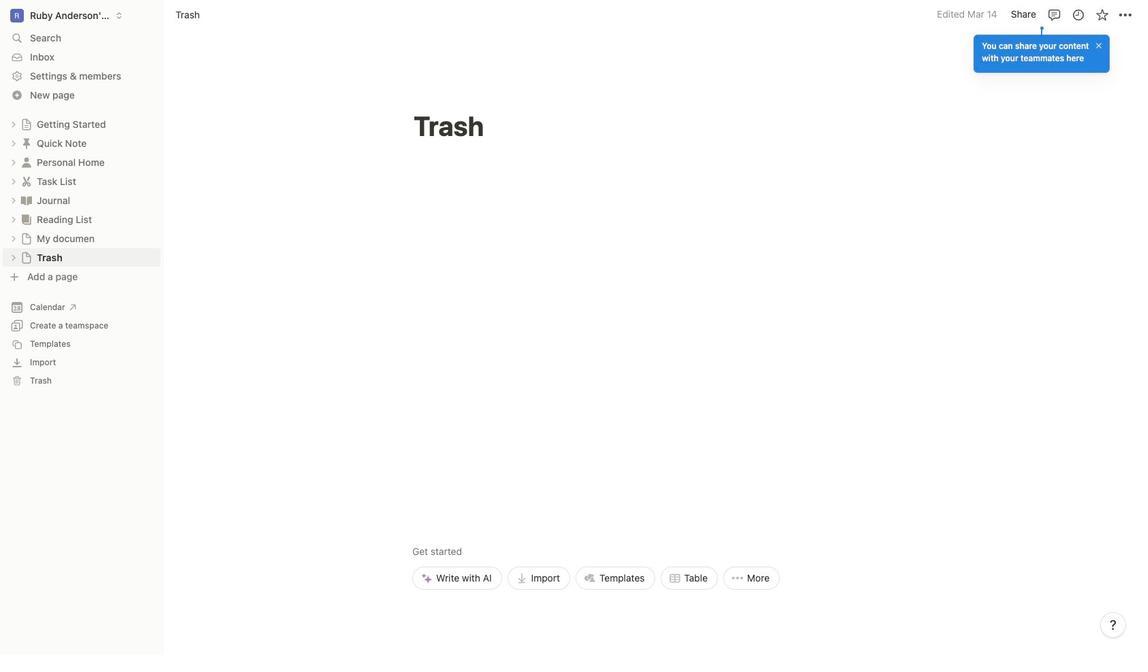 Task type: locate. For each thing, give the bounding box(es) containing it.
updates image
[[1071, 8, 1085, 21]]

0 vertical spatial open image
[[10, 120, 18, 128]]

2 vertical spatial open image
[[10, 234, 18, 243]]

1 vertical spatial open image
[[10, 177, 18, 185]]

change page icon image
[[20, 118, 33, 130], [20, 136, 33, 150], [20, 155, 33, 169], [20, 175, 33, 188], [20, 194, 33, 207], [20, 213, 33, 226], [20, 232, 33, 245], [20, 251, 33, 264]]

open image
[[10, 120, 18, 128], [10, 177, 18, 185], [10, 234, 18, 243]]

1 open image from the top
[[10, 139, 18, 147]]

open image
[[10, 139, 18, 147], [10, 158, 18, 166], [10, 196, 18, 204], [10, 215, 18, 224], [10, 253, 18, 262]]

favorite image
[[1095, 8, 1109, 21]]

menu
[[412, 450, 780, 590]]

1 open image from the top
[[10, 120, 18, 128]]



Task type: vqa. For each thing, say whether or not it's contained in the screenshot.
bottommost Open icon
yes



Task type: describe. For each thing, give the bounding box(es) containing it.
2 open image from the top
[[10, 158, 18, 166]]

3 open image from the top
[[10, 234, 18, 243]]

4 open image from the top
[[10, 215, 18, 224]]

comments image
[[1047, 8, 1061, 21]]

5 open image from the top
[[10, 253, 18, 262]]

2 open image from the top
[[10, 177, 18, 185]]

3 open image from the top
[[10, 196, 18, 204]]



